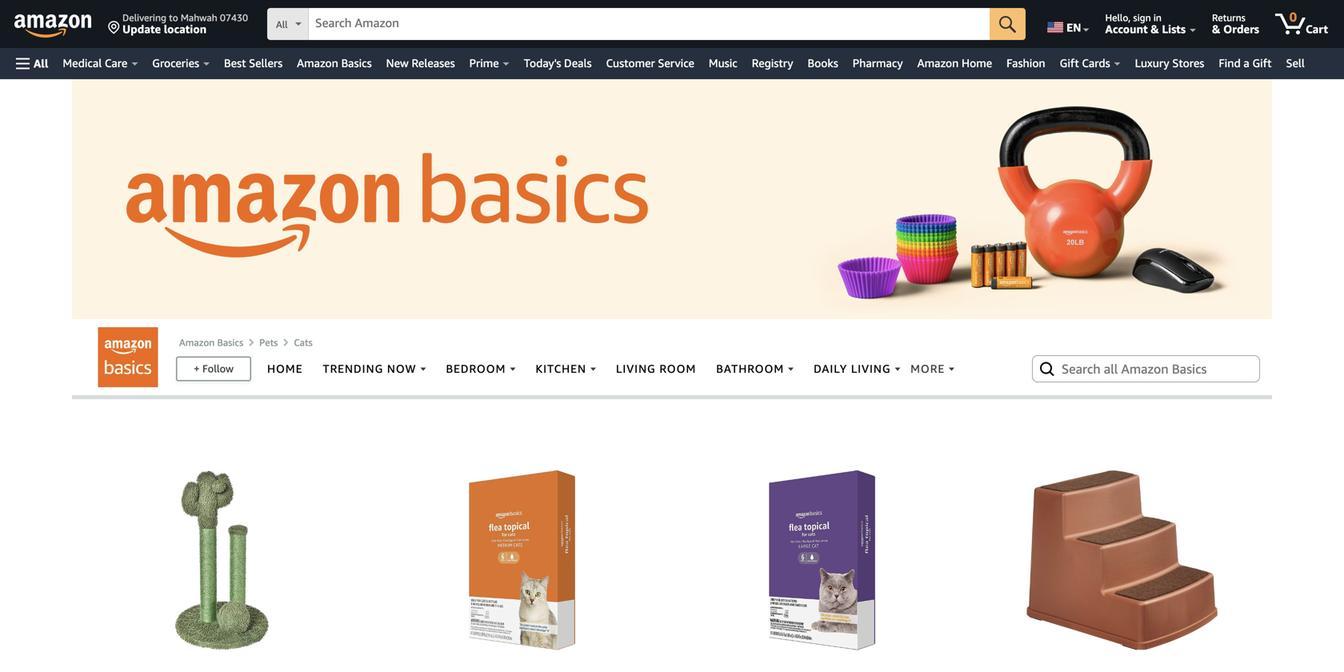 Task type: vqa. For each thing, say whether or not it's contained in the screenshot.
Returns
yes



Task type: describe. For each thing, give the bounding box(es) containing it.
+
[[194, 362, 200, 375]]

stores
[[1173, 56, 1205, 70]]

amazon for amazon home link
[[918, 56, 959, 70]]

en link
[[1038, 4, 1097, 44]]

Search all Amazon Basics search field
[[1062, 355, 1234, 382]]

orders
[[1224, 22, 1260, 36]]

service
[[658, 56, 694, 70]]

new releases
[[386, 56, 455, 70]]

releases
[[412, 56, 455, 70]]

account
[[1106, 22, 1148, 36]]

medical care
[[63, 56, 127, 70]]

All search field
[[267, 8, 1026, 42]]

sellers
[[249, 56, 283, 70]]

best sellers link
[[217, 52, 290, 74]]

1 vertical spatial basics
[[217, 337, 243, 348]]

pharmacy
[[853, 56, 903, 70]]

1 gift from the left
[[1060, 56, 1079, 70]]

all button
[[9, 48, 56, 79]]

music link
[[702, 52, 745, 74]]

customer
[[606, 56, 655, 70]]

cats link
[[294, 337, 313, 348]]

amazon basics logo image
[[98, 327, 158, 387]]

all inside search field
[[276, 19, 288, 30]]

luxury
[[1135, 56, 1170, 70]]

cards
[[1082, 56, 1110, 70]]

find a gift link
[[1212, 52, 1279, 74]]

follow
[[202, 362, 234, 375]]

1 vertical spatial amazon basics link
[[179, 337, 243, 348]]

0 horizontal spatial amazon
[[179, 337, 215, 348]]

amazon basics cactus cat scratching triple posts with dangling ball, small, 23", green image
[[175, 470, 269, 650]]

medical care link
[[56, 52, 145, 74]]

Search Amazon text field
[[309, 9, 990, 39]]

a
[[1244, 56, 1250, 70]]

& for account
[[1151, 22, 1159, 36]]

cats
[[294, 337, 313, 348]]

amazon home link
[[910, 52, 1000, 74]]

fashion link
[[1000, 52, 1053, 74]]

books link
[[801, 52, 846, 74]]

2 gift from the left
[[1253, 56, 1272, 70]]

new releases link
[[379, 52, 462, 74]]

location
[[164, 22, 207, 36]]

amazon image
[[14, 14, 92, 38]]

amazon basics flea topical for large cats (over 9 pounds), 6 count image
[[769, 470, 875, 650]]

home
[[962, 56, 992, 70]]

mahwah
[[181, 12, 217, 23]]

customer service
[[606, 56, 694, 70]]

+ follow
[[194, 362, 234, 375]]

1 horizontal spatial amazon basics link
[[290, 52, 379, 74]]

prime
[[469, 56, 499, 70]]

0 horizontal spatial amazon basics
[[179, 337, 243, 348]]

fashion
[[1007, 56, 1046, 70]]



Task type: locate. For each thing, give the bounding box(es) containing it.
returns
[[1212, 12, 1246, 23]]

1 horizontal spatial amazon
[[297, 56, 338, 70]]

gift
[[1060, 56, 1079, 70], [1253, 56, 1272, 70]]

amazon basics inside navigation navigation
[[297, 56, 372, 70]]

navigation navigation
[[0, 0, 1344, 79]]

amazon basics flea topical for medium cats (5-9 pounds), 6 count image
[[469, 470, 575, 650]]

pharmacy link
[[846, 52, 910, 74]]

amazon right sellers
[[297, 56, 338, 70]]

0
[[1290, 9, 1297, 24]]

books
[[808, 56, 838, 70]]

all
[[276, 19, 288, 30], [34, 57, 48, 70]]

None submit
[[990, 8, 1026, 40]]

0 horizontal spatial basics
[[217, 337, 243, 348]]

amazon left home
[[918, 56, 959, 70]]

0 horizontal spatial all
[[34, 57, 48, 70]]

pets link
[[259, 337, 278, 348]]

hello,
[[1106, 12, 1131, 23]]

medical
[[63, 56, 102, 70]]

gift right a
[[1253, 56, 1272, 70]]

amazon
[[297, 56, 338, 70], [918, 56, 959, 70], [179, 337, 215, 348]]

prime link
[[462, 52, 517, 74]]

basics up the follow
[[217, 337, 243, 348]]

0 horizontal spatial gift
[[1060, 56, 1079, 70]]

music
[[709, 56, 738, 70]]

luxury stores
[[1135, 56, 1205, 70]]

best sellers
[[224, 56, 283, 70]]

groceries
[[152, 56, 199, 70]]

sign
[[1133, 12, 1151, 23]]

1 vertical spatial amazon basics
[[179, 337, 243, 348]]

amazon basics up + follow
[[179, 337, 243, 348]]

hello, sign in
[[1106, 12, 1162, 23]]

amazon up + at the bottom left of page
[[179, 337, 215, 348]]

basics
[[341, 56, 372, 70], [217, 337, 243, 348]]

new
[[386, 56, 409, 70]]

1 horizontal spatial &
[[1212, 22, 1221, 36]]

find
[[1219, 56, 1241, 70]]

deals
[[564, 56, 592, 70]]

0 horizontal spatial &
[[1151, 22, 1159, 36]]

1 horizontal spatial all
[[276, 19, 288, 30]]

1 horizontal spatial gift
[[1253, 56, 1272, 70]]

update
[[122, 22, 161, 36]]

today's
[[524, 56, 561, 70]]

0 horizontal spatial amazon basics link
[[179, 337, 243, 348]]

amazon basics link
[[290, 52, 379, 74], [179, 337, 243, 348]]

returns & orders
[[1212, 12, 1260, 36]]

gift cards
[[1060, 56, 1110, 70]]

pets
[[259, 337, 278, 348]]

find a gift
[[1219, 56, 1272, 70]]

all down amazon image
[[34, 57, 48, 70]]

delivering to mahwah 07430 update location
[[122, 12, 248, 36]]

+ follow button
[[177, 357, 250, 380]]

sell
[[1286, 56, 1305, 70]]

& left orders
[[1212, 22, 1221, 36]]

search image
[[1038, 359, 1057, 378]]

amazon basics 3 step non slip pet stairs for dogs and cats, cocoa image
[[1027, 470, 1218, 650]]

in
[[1154, 12, 1162, 23]]

0 vertical spatial amazon basics
[[297, 56, 372, 70]]

to
[[169, 12, 178, 23]]

account & lists
[[1106, 22, 1186, 36]]

1 & from the left
[[1151, 22, 1159, 36]]

groceries link
[[145, 52, 217, 74]]

amazon basics
[[297, 56, 372, 70], [179, 337, 243, 348]]

amazon home
[[918, 56, 992, 70]]

delivering
[[122, 12, 166, 23]]

& left lists
[[1151, 22, 1159, 36]]

basics inside amazon basics link
[[341, 56, 372, 70]]

0 vertical spatial all
[[276, 19, 288, 30]]

& for returns
[[1212, 22, 1221, 36]]

& inside the returns & orders
[[1212, 22, 1221, 36]]

all inside button
[[34, 57, 48, 70]]

registry
[[752, 56, 793, 70]]

amazon basics link up + follow
[[179, 337, 243, 348]]

0 vertical spatial basics
[[341, 56, 372, 70]]

all up sellers
[[276, 19, 288, 30]]

gift left cards
[[1060, 56, 1079, 70]]

gift cards link
[[1053, 52, 1128, 74]]

today's deals link
[[517, 52, 599, 74]]

best
[[224, 56, 246, 70]]

amazon basics left new
[[297, 56, 372, 70]]

0 vertical spatial amazon basics link
[[290, 52, 379, 74]]

basics left new
[[341, 56, 372, 70]]

1 horizontal spatial amazon basics
[[297, 56, 372, 70]]

customer service link
[[599, 52, 702, 74]]

amazon for amazon basics link to the right
[[297, 56, 338, 70]]

en
[[1067, 21, 1082, 34]]

care
[[105, 56, 127, 70]]

lists
[[1162, 22, 1186, 36]]

sell link
[[1279, 52, 1312, 74]]

&
[[1151, 22, 1159, 36], [1212, 22, 1221, 36]]

registry link
[[745, 52, 801, 74]]

cart
[[1306, 22, 1328, 36]]

amazon basics link left new
[[290, 52, 379, 74]]

2 horizontal spatial amazon
[[918, 56, 959, 70]]

1 horizontal spatial basics
[[341, 56, 372, 70]]

1 vertical spatial all
[[34, 57, 48, 70]]

luxury stores link
[[1128, 52, 1212, 74]]

2 & from the left
[[1212, 22, 1221, 36]]

none submit inside all search field
[[990, 8, 1026, 40]]

07430
[[220, 12, 248, 23]]

today's deals
[[524, 56, 592, 70]]



